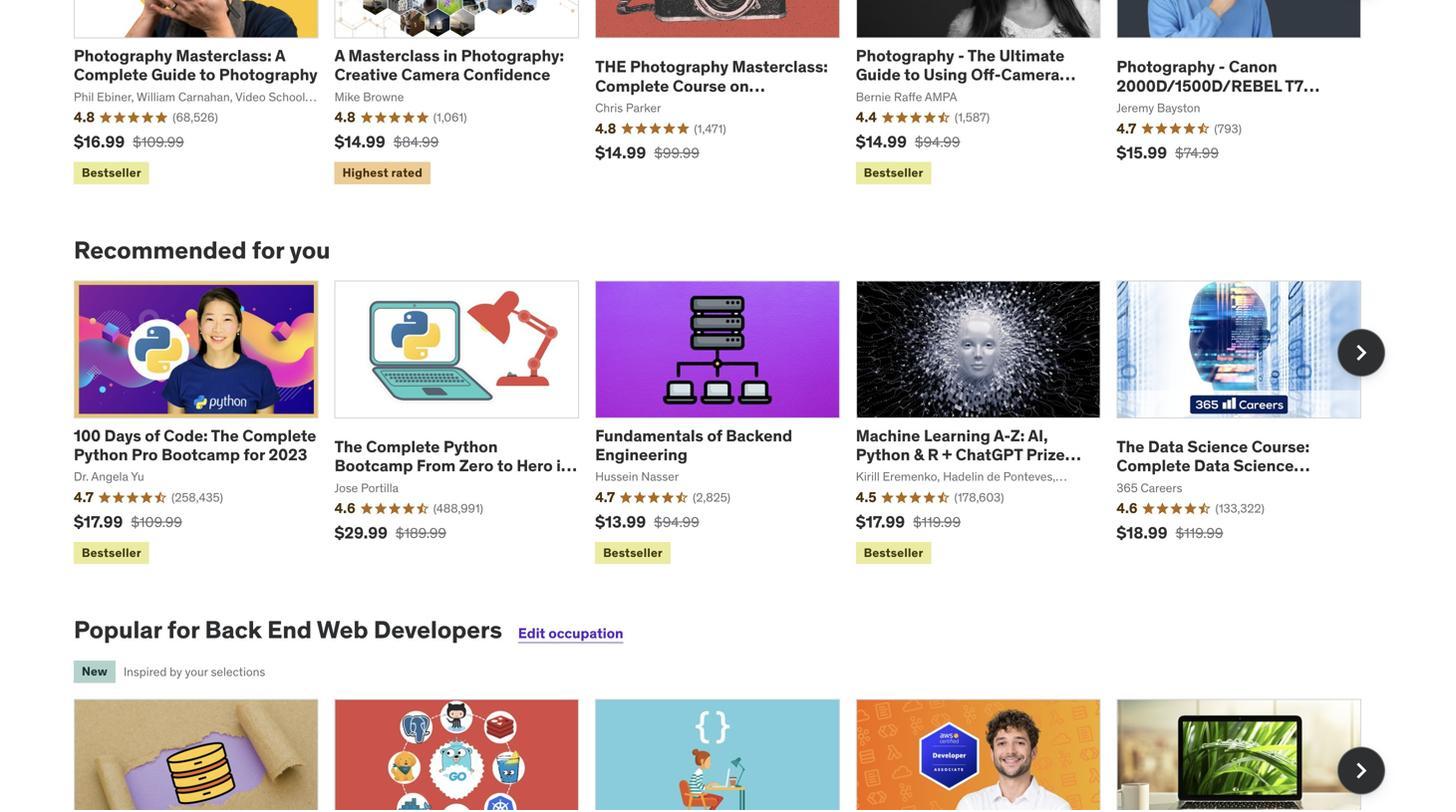 Task type: locate. For each thing, give the bounding box(es) containing it.
complete inside the photography masterclass: complete course on photography
[[595, 76, 669, 96]]

machine
[[856, 425, 921, 446]]

- inside the photography - the ultimate guide to using off-camera flash
[[958, 45, 965, 66]]

flash
[[856, 84, 897, 104]]

for for back
[[167, 615, 199, 645]]

to for using
[[904, 64, 920, 85]]

inspired
[[124, 664, 167, 680]]

- inside photography - canon 2000d/1500d/rebel t7 camera user course
[[1219, 56, 1226, 77]]

new
[[82, 664, 108, 679]]

1 horizontal spatial to
[[497, 456, 513, 476]]

2 vertical spatial for
[[167, 615, 199, 645]]

developers
[[374, 615, 502, 645]]

1 horizontal spatial course
[[1217, 95, 1271, 115]]

days
[[104, 425, 141, 446]]

1 horizontal spatial of
[[707, 425, 722, 446]]

python inside 100 days of code: the complete python pro bootcamp for 2023
[[74, 445, 128, 465]]

1 a from the left
[[275, 45, 285, 66]]

course inside the photography masterclass: complete course on photography
[[673, 76, 727, 96]]

camera
[[401, 64, 460, 85], [1001, 64, 1060, 85], [1117, 95, 1175, 115]]

to
[[200, 64, 216, 85], [904, 64, 920, 85], [497, 456, 513, 476]]

a
[[275, 45, 285, 66], [335, 45, 345, 66]]

2 horizontal spatial to
[[904, 64, 920, 85]]

in right hero
[[557, 456, 571, 476]]

for
[[252, 235, 284, 265], [244, 445, 265, 465], [167, 615, 199, 645]]

a left "masterclass"
[[335, 45, 345, 66]]

photography inside the photography - the ultimate guide to using off-camera flash
[[856, 45, 955, 66]]

in right "masterclass"
[[443, 45, 458, 66]]

to inside photography masterclass: a complete guide to photography
[[200, 64, 216, 85]]

in inside the complete python bootcamp from zero to hero in python
[[557, 456, 571, 476]]

of right days
[[145, 425, 160, 446]]

the right code:
[[211, 425, 239, 446]]

0 horizontal spatial guide
[[151, 64, 196, 85]]

1 horizontal spatial 2023
[[1199, 475, 1238, 495]]

1 carousel element from the top
[[74, 281, 1386, 568]]

the inside 100 days of code: the complete python pro bootcamp for 2023
[[211, 425, 239, 446]]

0 vertical spatial in
[[443, 45, 458, 66]]

0 horizontal spatial camera
[[401, 64, 460, 85]]

the inside the complete python bootcamp from zero to hero in python
[[335, 437, 363, 457]]

100
[[74, 425, 101, 446]]

0 horizontal spatial -
[[958, 45, 965, 66]]

user
[[1179, 95, 1213, 115]]

of left 'backend' at the bottom of page
[[707, 425, 722, 446]]

1 vertical spatial 2023
[[1199, 475, 1238, 495]]

&
[[914, 445, 924, 465]]

hero
[[517, 456, 553, 476]]

0 horizontal spatial a
[[275, 45, 285, 66]]

complete
[[74, 64, 148, 85], [595, 76, 669, 96], [242, 425, 316, 446], [366, 437, 440, 457], [1117, 456, 1191, 476]]

the right "using"
[[968, 45, 996, 66]]

0 horizontal spatial in
[[443, 45, 458, 66]]

science
[[1188, 437, 1248, 457], [1234, 456, 1294, 476]]

course left on
[[673, 76, 727, 96]]

1 vertical spatial in
[[557, 456, 571, 476]]

- for canon
[[1219, 56, 1226, 77]]

1 horizontal spatial camera
[[1001, 64, 1060, 85]]

guide
[[151, 64, 196, 85], [856, 64, 901, 85]]

0 horizontal spatial bootcamp
[[161, 445, 240, 465]]

camera right creative
[[401, 64, 460, 85]]

carousel element containing 100 days of code: the complete python pro bootcamp for 2023
[[74, 281, 1386, 568]]

- for the
[[958, 45, 965, 66]]

of
[[145, 425, 160, 446], [707, 425, 722, 446]]

-
[[958, 45, 965, 66], [1219, 56, 1226, 77]]

1 horizontal spatial in
[[557, 456, 571, 476]]

bootcamp inside 100 days of code: the complete python pro bootcamp for 2023
[[161, 445, 240, 465]]

guide inside the photography - the ultimate guide to using off-camera flash
[[856, 64, 901, 85]]

edit
[[518, 625, 545, 643]]

data
[[1148, 437, 1184, 457], [1194, 456, 1230, 476]]

2 a from the left
[[335, 45, 345, 66]]

back
[[205, 615, 262, 645]]

your
[[185, 664, 208, 680]]

for left you
[[252, 235, 284, 265]]

2 guide from the left
[[856, 64, 901, 85]]

1 of from the left
[[145, 425, 160, 446]]

next image
[[1346, 755, 1378, 787]]

1 horizontal spatial guide
[[856, 64, 901, 85]]

python
[[444, 437, 498, 457], [74, 445, 128, 465], [856, 445, 910, 465], [335, 475, 389, 495]]

course:
[[1252, 437, 1310, 457]]

to for photography
[[200, 64, 216, 85]]

fundamentals
[[595, 425, 704, 446]]

to inside the complete python bootcamp from zero to hero in python
[[497, 456, 513, 476]]

2 horizontal spatial bootcamp
[[1117, 475, 1195, 495]]

- left canon
[[1219, 56, 1226, 77]]

the photography masterclass: complete course on photography
[[595, 56, 828, 115]]

selections
[[211, 664, 265, 680]]

0 horizontal spatial masterclass:
[[176, 45, 272, 66]]

in
[[443, 45, 458, 66], [557, 456, 571, 476]]

r
[[928, 445, 939, 465]]

photography
[[74, 45, 172, 66], [856, 45, 955, 66], [630, 56, 729, 77], [1117, 56, 1215, 77], [219, 64, 318, 85], [595, 95, 694, 115]]

masterclass: inside photography masterclass: a complete guide to photography
[[176, 45, 272, 66]]

recommended
[[74, 235, 247, 265]]

a left creative
[[275, 45, 285, 66]]

masterclass:
[[176, 45, 272, 66], [732, 56, 828, 77]]

- left off-
[[958, 45, 965, 66]]

1 guide from the left
[[151, 64, 196, 85]]

complete inside the data science course: complete data science bootcamp 2023
[[1117, 456, 1191, 476]]

2000d/1500d/rebel
[[1117, 76, 1282, 96]]

1 horizontal spatial bootcamp
[[335, 456, 413, 476]]

0 vertical spatial 2023
[[269, 445, 307, 465]]

0 vertical spatial for
[[252, 235, 284, 265]]

course down canon
[[1217, 95, 1271, 115]]

2 of from the left
[[707, 425, 722, 446]]

0 horizontal spatial course
[[673, 76, 727, 96]]

to inside the photography - the ultimate guide to using off-camera flash
[[904, 64, 920, 85]]

end
[[267, 615, 312, 645]]

1 horizontal spatial masterclass:
[[732, 56, 828, 77]]

camera inside photography - canon 2000d/1500d/rebel t7 camera user course
[[1117, 95, 1175, 115]]

the
[[595, 56, 627, 77]]

photography inside photography - canon 2000d/1500d/rebel t7 camera user course
[[1117, 56, 1215, 77]]

masterclass: inside the photography masterclass: complete course on photography
[[732, 56, 828, 77]]

for up the by
[[167, 615, 199, 645]]

0 horizontal spatial to
[[200, 64, 216, 85]]

0 vertical spatial carousel element
[[74, 281, 1386, 568]]

0 horizontal spatial of
[[145, 425, 160, 446]]

2 horizontal spatial camera
[[1117, 95, 1175, 115]]

1 horizontal spatial a
[[335, 45, 345, 66]]

the
[[968, 45, 996, 66], [211, 425, 239, 446], [335, 437, 363, 457], [1117, 437, 1145, 457]]

engineering
[[595, 445, 688, 465]]

course
[[673, 76, 727, 96], [1217, 95, 1271, 115]]

camera right "using"
[[1001, 64, 1060, 85]]

python left hero
[[444, 437, 498, 457]]

inspired by your selections
[[124, 664, 265, 680]]

camera for 2000d/1500d/rebel
[[1117, 95, 1175, 115]]

python left &
[[856, 445, 910, 465]]

web
[[317, 615, 368, 645]]

the right prize
[[1117, 437, 1145, 457]]

the left from
[[335, 437, 363, 457]]

photography - canon 2000d/1500d/rebel t7 camera user course
[[1117, 56, 1304, 115]]

for right code:
[[244, 445, 265, 465]]

1 vertical spatial carousel element
[[74, 699, 1386, 810]]

carousel element
[[74, 281, 1386, 568], [74, 699, 1386, 810]]

the data science course: complete data science bootcamp 2023
[[1117, 437, 1310, 495]]

next image
[[1346, 337, 1378, 369]]

masterclass
[[348, 45, 440, 66]]

camera left user
[[1117, 95, 1175, 115]]

bootcamp inside the data science course: complete data science bootcamp 2023
[[1117, 475, 1195, 495]]

off-
[[971, 64, 1001, 85]]

2 carousel element from the top
[[74, 699, 1386, 810]]

backend
[[726, 425, 793, 446]]

bootcamp
[[161, 445, 240, 465], [335, 456, 413, 476], [1117, 475, 1195, 495]]

guide inside photography masterclass: a complete guide to photography
[[151, 64, 196, 85]]

machine learning a-z: ai, python & r + chatgpt prize [2023] link
[[856, 425, 1081, 484]]

0 horizontal spatial 2023
[[269, 445, 307, 465]]

guide for using
[[856, 64, 901, 85]]

2023 inside 100 days of code: the complete python pro bootcamp for 2023
[[269, 445, 307, 465]]

a masterclass in photography: creative camera confidence
[[335, 45, 564, 85]]

guide for photography
[[151, 64, 196, 85]]

python left the pro
[[74, 445, 128, 465]]

2023
[[269, 445, 307, 465], [1199, 475, 1238, 495]]

1 vertical spatial for
[[244, 445, 265, 465]]

code:
[[164, 425, 208, 446]]

1 horizontal spatial -
[[1219, 56, 1226, 77]]

chatgpt
[[956, 445, 1023, 465]]

camera inside "a masterclass in photography: creative camera confidence"
[[401, 64, 460, 85]]



Task type: describe. For each thing, give the bounding box(es) containing it.
100 days of code: the complete python pro bootcamp for 2023 link
[[74, 425, 316, 465]]

in inside "a masterclass in photography: creative camera confidence"
[[443, 45, 458, 66]]

bootcamp inside the complete python bootcamp from zero to hero in python
[[335, 456, 413, 476]]

popular for back end web developers
[[74, 615, 502, 645]]

photography:
[[461, 45, 564, 66]]

[2023]
[[856, 464, 906, 484]]

complete inside 100 days of code: the complete python pro bootcamp for 2023
[[242, 425, 316, 446]]

photography - the ultimate guide to using off-camera flash
[[856, 45, 1065, 104]]

100 days of code: the complete python pro bootcamp for 2023
[[74, 425, 316, 465]]

z:
[[1011, 425, 1025, 446]]

python left from
[[335, 475, 389, 495]]

the inside the data science course: complete data science bootcamp 2023
[[1117, 437, 1145, 457]]

edit occupation
[[518, 625, 624, 643]]

pro
[[132, 445, 158, 465]]

python inside machine learning a-z: ai, python & r + chatgpt prize [2023]
[[856, 445, 910, 465]]

machine learning a-z: ai, python & r + chatgpt prize [2023]
[[856, 425, 1065, 484]]

0 horizontal spatial data
[[1148, 437, 1184, 457]]

prize
[[1027, 445, 1065, 465]]

ai,
[[1028, 425, 1048, 446]]

fundamentals of backend engineering link
[[595, 425, 793, 465]]

the complete python bootcamp from zero to hero in python
[[335, 437, 571, 495]]

zero
[[459, 456, 494, 476]]

creative
[[335, 64, 398, 85]]

complete inside the complete python bootcamp from zero to hero in python
[[366, 437, 440, 457]]

for inside 100 days of code: the complete python pro bootcamp for 2023
[[244, 445, 265, 465]]

photography - canon 2000d/1500d/rebel t7 camera user course link
[[1117, 56, 1320, 115]]

photography masterclass: a complete guide to photography
[[74, 45, 318, 85]]

camera inside the photography - the ultimate guide to using off-camera flash
[[1001, 64, 1060, 85]]

2023 inside the data science course: complete data science bootcamp 2023
[[1199, 475, 1238, 495]]

learning
[[924, 425, 991, 446]]

course inside photography - canon 2000d/1500d/rebel t7 camera user course
[[1217, 95, 1271, 115]]

a inside "a masterclass in photography: creative camera confidence"
[[335, 45, 345, 66]]

the data science course: complete data science bootcamp 2023 link
[[1117, 437, 1310, 495]]

popular
[[74, 615, 162, 645]]

complete inside photography masterclass: a complete guide to photography
[[74, 64, 148, 85]]

+
[[942, 445, 952, 465]]

t7
[[1285, 76, 1304, 96]]

confidence
[[463, 64, 551, 85]]

1 horizontal spatial data
[[1194, 456, 1230, 476]]

occupation
[[549, 625, 624, 643]]

recommended for you
[[74, 235, 330, 265]]

ultimate
[[999, 45, 1065, 66]]

camera for photography:
[[401, 64, 460, 85]]

photography - the ultimate guide to using off-camera flash link
[[856, 45, 1076, 104]]

from
[[417, 456, 456, 476]]

canon
[[1229, 56, 1278, 77]]

a inside photography masterclass: a complete guide to photography
[[275, 45, 285, 66]]

of inside fundamentals of backend engineering
[[707, 425, 722, 446]]

of inside 100 days of code: the complete python pro bootcamp for 2023
[[145, 425, 160, 446]]

by
[[170, 664, 182, 680]]

for for you
[[252, 235, 284, 265]]

the complete python bootcamp from zero to hero in python link
[[335, 437, 577, 495]]

you
[[290, 235, 330, 265]]

fundamentals of backend engineering
[[595, 425, 793, 465]]

photography masterclass: a complete guide to photography link
[[74, 45, 318, 85]]

the photography masterclass: complete course on photography link
[[595, 56, 828, 115]]

the inside the photography - the ultimate guide to using off-camera flash
[[968, 45, 996, 66]]

on
[[730, 76, 749, 96]]

a masterclass in photography: creative camera confidence link
[[335, 45, 564, 85]]

edit occupation button
[[518, 625, 624, 643]]

using
[[924, 64, 968, 85]]

a-
[[994, 425, 1011, 446]]



Task type: vqa. For each thing, say whether or not it's contained in the screenshot.
Preview
no



